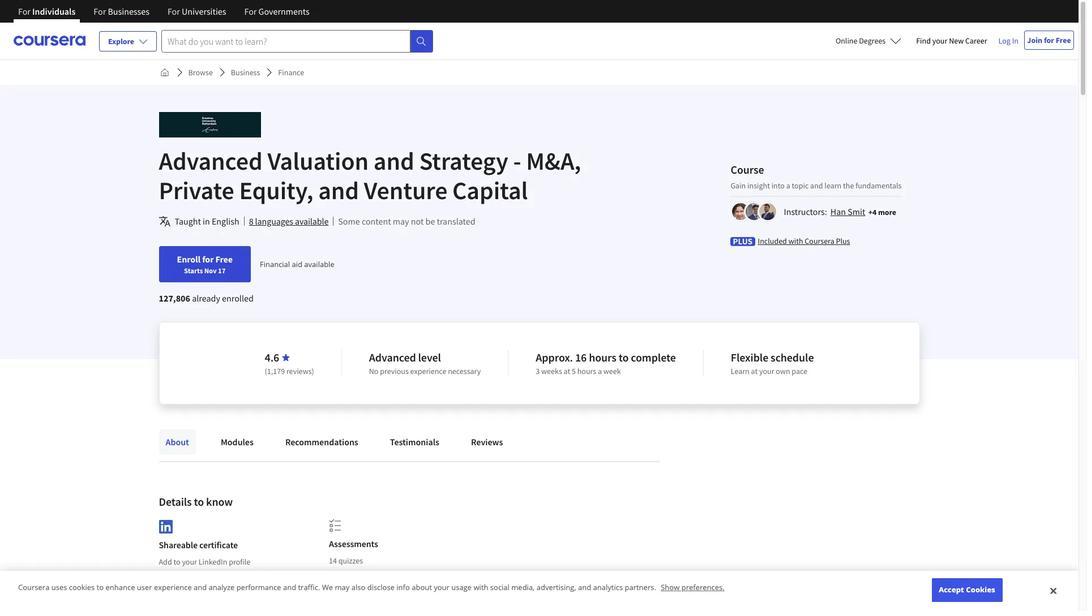 Task type: describe. For each thing, give the bounding box(es) containing it.
for for universities
[[168, 6, 180, 17]]

approx. 16 hours to complete 3 weeks at 5 hours a week
[[536, 350, 676, 377]]

insight
[[747, 180, 770, 191]]

user
[[137, 583, 152, 593]]

online degrees
[[836, 36, 886, 46]]

analyze
[[209, 583, 235, 593]]

dyaran bansraj image
[[746, 203, 763, 220]]

weeks
[[541, 366, 562, 377]]

enhance
[[106, 583, 135, 593]]

translated
[[437, 216, 475, 227]]

online degrees button
[[827, 28, 911, 53]]

5
[[572, 366, 576, 377]]

experience inside advanced level no previous experience necessary
[[410, 366, 446, 377]]

banner navigation
[[9, 0, 319, 31]]

recommendations
[[285, 437, 358, 448]]

universities
[[182, 6, 226, 17]]

degrees
[[859, 36, 886, 46]]

for for businesses
[[94, 6, 106, 17]]

flexible schedule learn at your own pace
[[731, 350, 814, 377]]

free for enroll
[[215, 254, 233, 265]]

equity,
[[239, 175, 313, 206]]

approx.
[[536, 350, 573, 365]]

learn
[[825, 180, 842, 191]]

for for join
[[1044, 35, 1054, 45]]

4.6
[[265, 350, 279, 365]]

at inside the approx. 16 hours to complete 3 weeks at 5 hours a week
[[564, 366, 570, 377]]

-
[[513, 146, 521, 177]]

find your new career link
[[911, 34, 993, 48]]

assessments
[[329, 538, 378, 550]]

modules
[[221, 437, 254, 448]]

certificate
[[199, 539, 238, 551]]

taught in english
[[175, 216, 239, 227]]

performance
[[236, 583, 281, 593]]

about link
[[159, 430, 196, 455]]

reviews
[[471, 437, 503, 448]]

find
[[916, 36, 931, 46]]

explore
[[108, 36, 134, 46]]

for individuals
[[18, 6, 75, 17]]

new
[[949, 36, 964, 46]]

info
[[397, 583, 410, 593]]

127,806
[[159, 293, 190, 304]]

erasmus university rotterdam image
[[159, 112, 261, 138]]

for universities
[[168, 6, 226, 17]]

reviews)
[[286, 366, 314, 377]]

han smit image
[[732, 203, 749, 220]]

available for financial aid available
[[304, 259, 334, 270]]

+4 more button
[[868, 206, 896, 218]]

the
[[843, 180, 854, 191]]

127,806 already enrolled
[[159, 293, 254, 304]]

for governments
[[244, 6, 310, 17]]

shareable certificate
[[159, 539, 238, 551]]

complete
[[631, 350, 676, 365]]

aid
[[292, 259, 302, 270]]

week
[[604, 366, 621, 377]]

add to your linkedin profile
[[159, 557, 250, 567]]

more
[[878, 207, 896, 217]]

also
[[351, 583, 365, 593]]

show
[[661, 583, 680, 593]]

into
[[772, 180, 785, 191]]

individuals
[[32, 6, 75, 17]]

modules link
[[214, 430, 260, 455]]

han smit link
[[831, 206, 865, 217]]

and inside course gain insight into a topic and learn the fundamentals
[[810, 180, 823, 191]]

0 vertical spatial coursera
[[805, 236, 834, 246]]

smit
[[848, 206, 865, 217]]

accept cookies button
[[932, 579, 1003, 602]]

8 languages available button
[[249, 215, 329, 228]]

at inside the flexible schedule learn at your own pace
[[751, 366, 758, 377]]

valuation
[[267, 146, 369, 177]]

coursera plus image
[[731, 237, 756, 246]]

join
[[1027, 35, 1042, 45]]

a inside course gain insight into a topic and learn the fundamentals
[[786, 180, 790, 191]]

m&a,
[[526, 146, 581, 177]]

advanced for advanced valuation and strategy - m&a, private equity, and venture capital
[[159, 146, 263, 177]]

for for governments
[[244, 6, 257, 17]]

financial aid available button
[[260, 259, 334, 270]]

previous
[[380, 366, 409, 377]]

16
[[575, 350, 587, 365]]

advanced level no previous experience necessary
[[369, 350, 481, 377]]

nishad matawlie image
[[760, 203, 777, 220]]

log in
[[999, 36, 1019, 46]]

finance
[[278, 67, 304, 78]]

enroll for free starts nov 17
[[177, 254, 233, 275]]

available for 8 languages available
[[295, 216, 329, 227]]

0 vertical spatial hours
[[589, 350, 617, 365]]

your right the 'about'
[[434, 583, 450, 593]]

course gain insight into a topic and learn the fundamentals
[[731, 162, 902, 191]]

plus
[[836, 236, 850, 246]]

advertising,
[[537, 583, 576, 593]]

to left 'know'
[[194, 495, 204, 509]]

han
[[831, 206, 846, 217]]

governments
[[259, 6, 310, 17]]

quizzes
[[338, 556, 363, 566]]



Task type: vqa. For each thing, say whether or not it's contained in the screenshot.


Task type: locate. For each thing, give the bounding box(es) containing it.
available right aid
[[304, 259, 334, 270]]

testimonials link
[[383, 430, 446, 455]]

at right learn
[[751, 366, 758, 377]]

1 vertical spatial may
[[335, 583, 350, 593]]

for left individuals
[[18, 6, 31, 17]]

0 vertical spatial experience
[[410, 366, 446, 377]]

about
[[166, 437, 189, 448]]

0 horizontal spatial with
[[474, 583, 488, 593]]

cookies
[[966, 585, 995, 595]]

add
[[159, 557, 172, 567]]

may left not
[[393, 216, 409, 227]]

0 vertical spatial a
[[786, 180, 790, 191]]

instructors:
[[784, 206, 827, 217]]

2 at from the left
[[751, 366, 758, 377]]

for left businesses
[[94, 6, 106, 17]]

free right join
[[1056, 35, 1071, 45]]

your right find
[[932, 36, 947, 46]]

enroll
[[177, 254, 200, 265]]

traffic.
[[298, 583, 320, 593]]

1 vertical spatial a
[[598, 366, 602, 377]]

instructors: han smit +4 more
[[784, 206, 896, 217]]

hours
[[589, 350, 617, 365], [577, 366, 596, 377]]

free
[[1056, 35, 1071, 45], [215, 254, 233, 265]]

career
[[965, 36, 987, 46]]

necessary
[[448, 366, 481, 377]]

1 horizontal spatial coursera
[[805, 236, 834, 246]]

for inside 'enroll for free starts nov 17'
[[202, 254, 214, 265]]

media,
[[511, 583, 535, 593]]

at
[[564, 366, 570, 377], [751, 366, 758, 377]]

0 vertical spatial with
[[789, 236, 803, 246]]

browse
[[188, 67, 213, 78]]

business link
[[226, 62, 265, 83]]

some
[[338, 216, 360, 227]]

disclose
[[367, 583, 395, 593]]

shareable
[[159, 539, 198, 551]]

a left the week
[[598, 366, 602, 377]]

in
[[1012, 36, 1019, 46]]

advanced inside advanced level no previous experience necessary
[[369, 350, 416, 365]]

experience down the add
[[154, 583, 192, 593]]

0 vertical spatial may
[[393, 216, 409, 227]]

may right the we
[[335, 583, 350, 593]]

available left some
[[295, 216, 329, 227]]

for for enroll
[[202, 254, 214, 265]]

for for individuals
[[18, 6, 31, 17]]

taught
[[175, 216, 201, 227]]

1 horizontal spatial experience
[[410, 366, 446, 377]]

preferences.
[[682, 583, 725, 593]]

reviews link
[[464, 430, 510, 455]]

8 languages available
[[249, 216, 329, 227]]

testimonials
[[390, 437, 439, 448]]

0 horizontal spatial experience
[[154, 583, 192, 593]]

with right included
[[789, 236, 803, 246]]

0 horizontal spatial advanced
[[159, 146, 263, 177]]

private
[[159, 175, 234, 206]]

with left social at bottom left
[[474, 583, 488, 593]]

4 for from the left
[[244, 6, 257, 17]]

venture
[[364, 175, 448, 206]]

topic
[[792, 180, 809, 191]]

3 for from the left
[[168, 6, 180, 17]]

languages
[[255, 216, 293, 227]]

to right cookies in the bottom of the page
[[97, 583, 104, 593]]

advanced valuation and strategy - m&a, private equity, and venture capital
[[159, 146, 581, 206]]

1 horizontal spatial a
[[786, 180, 790, 191]]

0 horizontal spatial for
[[202, 254, 214, 265]]

your left own
[[759, 366, 774, 377]]

at left 5
[[564, 366, 570, 377]]

available inside button
[[295, 216, 329, 227]]

1 at from the left
[[564, 366, 570, 377]]

for left universities
[[168, 6, 180, 17]]

1 vertical spatial coursera
[[18, 583, 49, 593]]

profile
[[229, 557, 250, 567]]

14 quizzes
[[329, 556, 363, 566]]

0 horizontal spatial coursera
[[18, 583, 49, 593]]

own
[[776, 366, 790, 377]]

finance link
[[274, 62, 309, 83]]

starts
[[184, 266, 203, 275]]

1 vertical spatial hours
[[577, 366, 596, 377]]

to up the week
[[619, 350, 629, 365]]

0 horizontal spatial may
[[335, 583, 350, 593]]

1 horizontal spatial advanced
[[369, 350, 416, 365]]

social
[[490, 583, 510, 593]]

to right the add
[[174, 557, 180, 567]]

coursera left "uses"
[[18, 583, 49, 593]]

1 vertical spatial for
[[202, 254, 214, 265]]

0 horizontal spatial at
[[564, 366, 570, 377]]

free inside join for free link
[[1056, 35, 1071, 45]]

usage
[[451, 583, 472, 593]]

uses
[[51, 583, 67, 593]]

a right into
[[786, 180, 790, 191]]

with inside included with coursera plus link
[[789, 236, 803, 246]]

to
[[619, 350, 629, 365], [194, 495, 204, 509], [174, 557, 180, 567], [97, 583, 104, 593]]

free up 17
[[215, 254, 233, 265]]

enrolled
[[222, 293, 254, 304]]

1 vertical spatial free
[[215, 254, 233, 265]]

0 horizontal spatial a
[[598, 366, 602, 377]]

0 vertical spatial free
[[1056, 35, 1071, 45]]

flexible
[[731, 350, 768, 365]]

advanced inside advanced valuation and strategy - m&a, private equity, and venture capital
[[159, 146, 263, 177]]

a inside the approx. 16 hours to complete 3 weeks at 5 hours a week
[[598, 366, 602, 377]]

financial
[[260, 259, 290, 270]]

gain
[[731, 180, 746, 191]]

for businesses
[[94, 6, 149, 17]]

1 vertical spatial advanced
[[369, 350, 416, 365]]

for right join
[[1044, 35, 1054, 45]]

What do you want to learn? text field
[[161, 30, 411, 52]]

coursera uses cookies to enhance user experience and analyze performance and traffic. we may also disclose info about your usage with social media, advertising, and analytics partners. show preferences.
[[18, 583, 725, 593]]

course
[[731, 162, 764, 176]]

1 horizontal spatial may
[[393, 216, 409, 227]]

find your new career
[[916, 36, 987, 46]]

included
[[758, 236, 787, 246]]

0 vertical spatial advanced
[[159, 146, 263, 177]]

0 horizontal spatial free
[[215, 254, 233, 265]]

accept cookies
[[939, 585, 995, 595]]

+4
[[868, 207, 877, 217]]

a
[[786, 180, 790, 191], [598, 366, 602, 377]]

online
[[836, 36, 858, 46]]

already
[[192, 293, 220, 304]]

hours up the week
[[589, 350, 617, 365]]

your inside the flexible schedule learn at your own pace
[[759, 366, 774, 377]]

free for join
[[1056, 35, 1071, 45]]

details
[[159, 495, 192, 509]]

for left governments
[[244, 6, 257, 17]]

for up nov
[[202, 254, 214, 265]]

strategy
[[419, 146, 508, 177]]

1 vertical spatial with
[[474, 583, 488, 593]]

log in link
[[993, 34, 1024, 48]]

experience down level
[[410, 366, 446, 377]]

your down shareable certificate
[[182, 557, 197, 567]]

for
[[18, 6, 31, 17], [94, 6, 106, 17], [168, 6, 180, 17], [244, 6, 257, 17]]

linkedin
[[199, 557, 227, 567]]

nov
[[204, 266, 217, 275]]

join for free
[[1027, 35, 1071, 45]]

to inside the approx. 16 hours to complete 3 weeks at 5 hours a week
[[619, 350, 629, 365]]

hours right 5
[[577, 366, 596, 377]]

advanced up previous at bottom left
[[369, 350, 416, 365]]

1 for from the left
[[18, 6, 31, 17]]

None search field
[[161, 30, 433, 52]]

in
[[203, 216, 210, 227]]

fundamentals
[[856, 180, 902, 191]]

log
[[999, 36, 1011, 46]]

0 vertical spatial for
[[1044, 35, 1054, 45]]

businesses
[[108, 6, 149, 17]]

home image
[[160, 68, 169, 77]]

financial aid available
[[260, 259, 334, 270]]

advanced
[[159, 146, 263, 177], [369, 350, 416, 365]]

advanced down the 'erasmus university rotterdam' image
[[159, 146, 263, 177]]

free inside 'enroll for free starts nov 17'
[[215, 254, 233, 265]]

we
[[322, 583, 333, 593]]

1 vertical spatial available
[[304, 259, 334, 270]]

1 vertical spatial experience
[[154, 583, 192, 593]]

1 horizontal spatial for
[[1044, 35, 1054, 45]]

1 horizontal spatial free
[[1056, 35, 1071, 45]]

explore button
[[99, 31, 157, 52]]

1 horizontal spatial at
[[751, 366, 758, 377]]

0 vertical spatial available
[[295, 216, 329, 227]]

advanced for advanced level no previous experience necessary
[[369, 350, 416, 365]]

join for free link
[[1024, 31, 1074, 50]]

(1,179 reviews)
[[265, 366, 314, 377]]

show preferences. link
[[661, 583, 725, 593]]

cookies
[[69, 583, 95, 593]]

partners.
[[625, 583, 656, 593]]

about
[[412, 583, 432, 593]]

1 horizontal spatial with
[[789, 236, 803, 246]]

coursera left plus
[[805, 236, 834, 246]]

analytics
[[593, 583, 623, 593]]

coursera image
[[14, 32, 86, 50]]

2 for from the left
[[94, 6, 106, 17]]

browse link
[[184, 62, 217, 83]]



